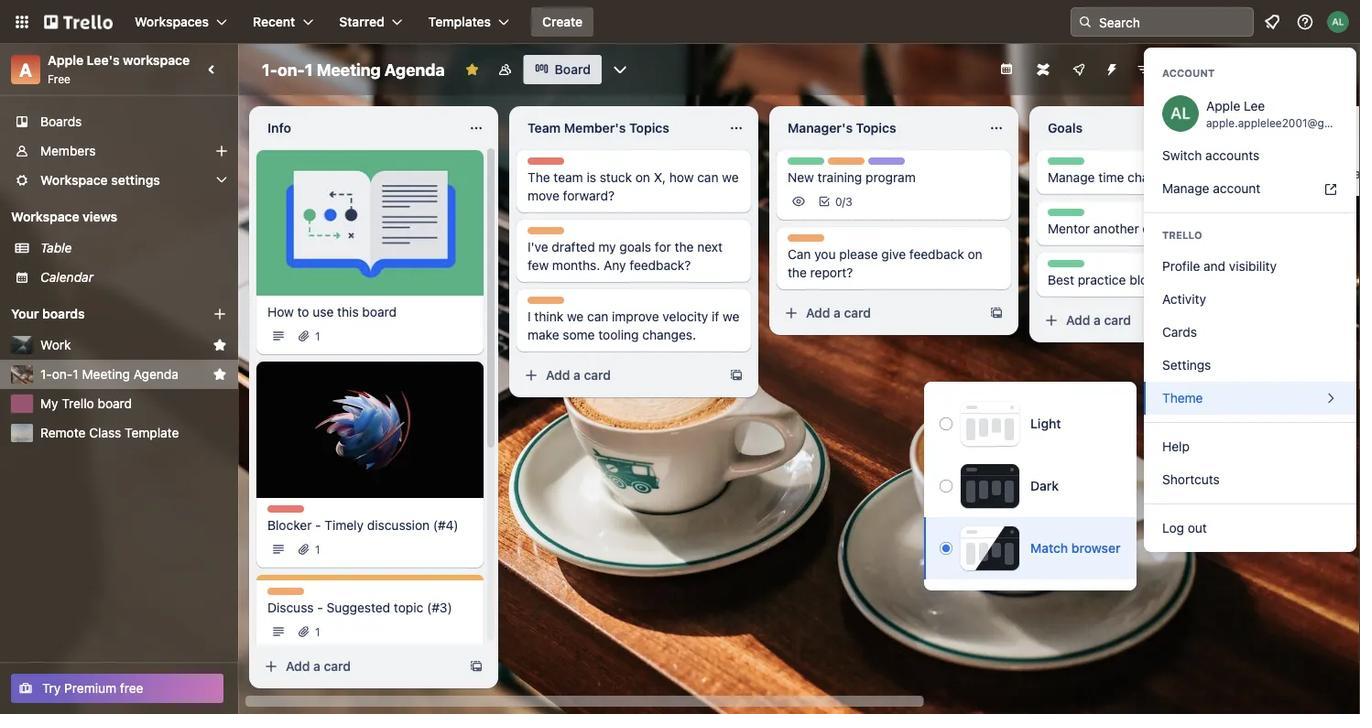 Task type: vqa. For each thing, say whether or not it's contained in the screenshot.
the topmost will
no



Task type: locate. For each thing, give the bounding box(es) containing it.
0 vertical spatial apple lee (applelee29) image
[[1327, 11, 1349, 33]]

board
[[362, 305, 397, 320], [98, 396, 132, 411]]

workspace inside dropdown button
[[40, 173, 108, 188]]

1 horizontal spatial create from template… image
[[729, 368, 744, 383]]

card for info
[[324, 659, 351, 674]]

discuss reassign
[[828, 158, 916, 171]]

color: red, title: "blocker" element up move
[[528, 158, 568, 171]]

apple lee apple.applelee2001@gmail.co
[[1206, 98, 1360, 129]]

starred icon image for work
[[213, 338, 227, 353]]

goals
[[620, 240, 651, 255]]

1 vertical spatial apple lee (applelee29) image
[[1214, 57, 1240, 82]]

apple inside apple lee's workspace free
[[48, 53, 83, 68]]

1 horizontal spatial manage
[[1162, 181, 1210, 196]]

1 vertical spatial can
[[587, 309, 609, 324]]

use
[[313, 305, 334, 320]]

a down discuss discuss - suggested topic (#3)
[[313, 659, 321, 674]]

report?
[[810, 265, 853, 280]]

workspace
[[123, 53, 190, 68]]

on left x,
[[635, 170, 650, 185]]

board right this
[[362, 305, 397, 320]]

2 vertical spatial apple lee (applelee29) image
[[1162, 95, 1199, 132]]

on- down the recent dropdown button
[[278, 60, 305, 79]]

goal inside goal mentor another developer
[[1048, 210, 1072, 223]]

2 topics from the left
[[856, 120, 896, 136]]

can up some
[[587, 309, 609, 324]]

search image
[[1078, 15, 1093, 29]]

0 vertical spatial the
[[675, 240, 694, 255]]

0 horizontal spatial apple
[[48, 53, 83, 68]]

a for team member's topics
[[574, 368, 581, 383]]

blocker
[[528, 158, 568, 171], [267, 507, 307, 519], [267, 518, 312, 533]]

timely
[[325, 518, 364, 533]]

card down some
[[584, 368, 611, 383]]

profile
[[1162, 259, 1200, 274]]

trello right my
[[62, 396, 94, 411]]

1- up my
[[40, 367, 52, 382]]

1- inside text box
[[262, 60, 278, 79]]

add a card button down blog
[[1037, 306, 1242, 335]]

1 vertical spatial 1-on-1 meeting agenda
[[40, 367, 179, 382]]

2 horizontal spatial apple lee (applelee29) image
[[1327, 11, 1349, 33]]

card down suggested
[[324, 659, 351, 674]]

apple left lee
[[1206, 98, 1241, 114]]

goal down goals
[[1048, 158, 1072, 171]]

topic
[[394, 600, 423, 616]]

0 vertical spatial color: red, title: "blocker" element
[[528, 158, 568, 171]]

color: orange, title: "discuss" element up few
[[528, 227, 569, 241]]

create
[[542, 14, 583, 29]]

workspace up table
[[11, 209, 79, 224]]

member's
[[564, 120, 626, 136]]

the right for
[[675, 240, 694, 255]]

1 horizontal spatial board
[[362, 305, 397, 320]]

goal manage time chaos
[[1048, 158, 1163, 185]]

blocker inside "blocker the team is stuck on x, how can we move forward?"
[[528, 158, 568, 171]]

1 vertical spatial on
[[968, 247, 983, 262]]

1-on-1 meeting agenda button
[[40, 365, 205, 384]]

goal
[[788, 158, 812, 171], [1048, 158, 1072, 171], [1048, 210, 1072, 223], [1048, 261, 1072, 274]]

apple lee (applelee29) image
[[1327, 11, 1349, 33], [1214, 57, 1240, 82], [1162, 95, 1199, 132]]

agenda inside button
[[133, 367, 179, 382]]

option group containing light
[[924, 393, 1137, 580]]

1 vertical spatial the
[[788, 265, 807, 280]]

0 horizontal spatial topics
[[629, 120, 669, 136]]

the inside discuss i've drafted my goals for the next few months. any feedback?
[[675, 240, 694, 255]]

1 topics from the left
[[629, 120, 669, 136]]

to
[[297, 305, 309, 320]]

1- inside button
[[40, 367, 52, 382]]

goal down mentor
[[1048, 261, 1072, 274]]

1 vertical spatial workspace
[[11, 209, 79, 224]]

0 vertical spatial -
[[315, 518, 321, 533]]

apple inside 'apple lee apple.applelee2001@gmail.co'
[[1206, 98, 1241, 114]]

try
[[42, 681, 61, 696]]

1 horizontal spatial agenda
[[385, 60, 445, 79]]

1 vertical spatial create from template… image
[[469, 660, 484, 674]]

workspace for workspace views
[[11, 209, 79, 224]]

card down practice
[[1104, 313, 1131, 328]]

add a card button down can you please give feedback on the report? link at the right
[[777, 299, 982, 328]]

1 down the recent dropdown button
[[305, 60, 313, 79]]

manage account link
[[1144, 172, 1357, 205]]

create from template… image
[[729, 368, 744, 383], [469, 660, 484, 674]]

1 horizontal spatial can
[[697, 170, 719, 185]]

info
[[267, 120, 291, 136]]

2 starred icon image from the top
[[213, 367, 227, 382]]

1-on-1 meeting agenda down work button
[[40, 367, 179, 382]]

add
[[806, 305, 830, 321], [1066, 313, 1090, 328], [546, 368, 570, 383], [286, 659, 310, 674]]

0 vertical spatial starred icon image
[[213, 338, 227, 353]]

your boards with 4 items element
[[11, 303, 185, 325]]

a down report?
[[834, 305, 841, 321]]

None radio
[[940, 480, 953, 493]]

1 horizontal spatial on
[[968, 247, 983, 262]]

goal left the another
[[1048, 210, 1072, 223]]

new training program
[[788, 170, 916, 185]]

0 vertical spatial on
[[635, 170, 650, 185]]

0 horizontal spatial meeting
[[82, 367, 130, 382]]

discuss inside discuss i've drafted my goals for the next few months. any feedback?
[[528, 228, 569, 241]]

1 horizontal spatial on-
[[278, 60, 305, 79]]

color: orange, title: "discuss" element up make
[[528, 297, 569, 311]]

None radio
[[940, 418, 953, 431], [940, 542, 953, 555], [940, 418, 953, 431], [940, 542, 953, 555]]

topics up 'discuss reassign'
[[856, 120, 896, 136]]

topics up x,
[[629, 120, 669, 136]]

recent
[[253, 14, 295, 29]]

add down discuss discuss - suggested topic (#3)
[[286, 659, 310, 674]]

0 horizontal spatial create from template… image
[[469, 660, 484, 674]]

goal inside goal best practice blog
[[1048, 261, 1072, 274]]

discuss i've drafted my goals for the next few months. any feedback?
[[528, 228, 723, 273]]

topics inside text box
[[856, 120, 896, 136]]

0 horizontal spatial 1-
[[40, 367, 52, 382]]

- left suggested
[[317, 600, 323, 616]]

add a card down some
[[546, 368, 611, 383]]

switch accounts link
[[1144, 139, 1357, 172]]

0 horizontal spatial board
[[98, 396, 132, 411]]

1 vertical spatial 1-
[[40, 367, 52, 382]]

color: green, title: "goal" element down goals
[[1048, 158, 1085, 171]]

Board name text field
[[253, 55, 454, 84]]

/
[[842, 195, 846, 208]]

0 horizontal spatial apple lee (applelee29) image
[[1162, 95, 1199, 132]]

color: red, title: "blocker" element
[[528, 158, 568, 171], [267, 506, 307, 519]]

- inside discuss discuss - suggested topic (#3)
[[317, 600, 323, 616]]

option group
[[924, 393, 1137, 580]]

starred button
[[328, 7, 414, 37]]

starred icon image
[[213, 338, 227, 353], [213, 367, 227, 382]]

0 horizontal spatial manage
[[1048, 170, 1095, 185]]

color: green, title: "goal" element for mentor
[[1048, 209, 1085, 223]]

my trello board link
[[40, 395, 227, 413]]

1-on-1 meeting agenda
[[262, 60, 445, 79], [40, 367, 179, 382]]

0 horizontal spatial color: red, title: "blocker" element
[[267, 506, 307, 519]]

color: orange, title: "discuss" element
[[828, 158, 870, 171], [528, 227, 569, 241], [788, 234, 829, 248], [528, 297, 569, 311], [267, 588, 309, 602]]

goal inside goal manage time chaos
[[1048, 158, 1072, 171]]

agenda left star or unstar board image
[[385, 60, 445, 79]]

0 vertical spatial can
[[697, 170, 719, 185]]

0 horizontal spatial agenda
[[133, 367, 179, 382]]

0 vertical spatial workspace
[[40, 173, 108, 188]]

apple up free
[[48, 53, 83, 68]]

1 vertical spatial -
[[317, 600, 323, 616]]

1 horizontal spatial 1-on-1 meeting agenda
[[262, 60, 445, 79]]

color: green, title: "goal" element down the manager's
[[788, 158, 824, 171]]

0 vertical spatial apple
[[48, 53, 83, 68]]

apple for lee's
[[48, 53, 83, 68]]

visibility
[[1229, 259, 1277, 274]]

manager's
[[788, 120, 853, 136]]

the
[[675, 240, 694, 255], [788, 265, 807, 280]]

color: purple, title: "reassign" element
[[868, 158, 916, 171]]

discuss for i
[[528, 298, 569, 311]]

goal mentor another developer
[[1048, 210, 1201, 236]]

trello up profile
[[1162, 229, 1202, 241]]

remote class template
[[40, 425, 179, 441]]

velocity
[[663, 309, 708, 324]]

workspace
[[40, 173, 108, 188], [11, 209, 79, 224]]

1-on-1 meeting agenda down starred
[[262, 60, 445, 79]]

can right how
[[697, 170, 719, 185]]

add a card button down suggested
[[256, 652, 462, 682]]

on right feedback
[[968, 247, 983, 262]]

workspace down members
[[40, 173, 108, 188]]

apple lee (applelee29) image down account
[[1162, 95, 1199, 132]]

practice
[[1078, 273, 1126, 288]]

try premium free button
[[11, 674, 224, 703]]

1 vertical spatial apple
[[1206, 98, 1241, 114]]

board up remote class template at the bottom
[[98, 396, 132, 411]]

profile and visibility link
[[1144, 250, 1357, 283]]

manage down switch
[[1162, 181, 1210, 196]]

my trello board
[[40, 396, 132, 411]]

color: red, title: "blocker" element left timely
[[267, 506, 307, 519]]

color: orange, title: "discuss" element up report?
[[788, 234, 829, 248]]

on inside "blocker the team is stuck on x, how can we move forward?"
[[635, 170, 650, 185]]

work
[[40, 338, 71, 353]]

try premium free
[[42, 681, 143, 696]]

we right how
[[722, 170, 739, 185]]

color: green, title: "goal" element
[[788, 158, 824, 171], [1048, 158, 1085, 171], [1048, 209, 1085, 223], [1048, 260, 1085, 274]]

card down report?
[[844, 305, 871, 321]]

goal for manage
[[1048, 158, 1072, 171]]

0 horizontal spatial can
[[587, 309, 609, 324]]

0 vertical spatial 1-
[[262, 60, 278, 79]]

few
[[528, 258, 549, 273]]

1 vertical spatial meeting
[[82, 367, 130, 382]]

how to use this board link
[[267, 303, 473, 322]]

the down can
[[788, 265, 807, 280]]

this
[[337, 305, 359, 320]]

manage left time
[[1048, 170, 1095, 185]]

0 notifications image
[[1261, 11, 1283, 33]]

meeting inside text box
[[317, 60, 381, 79]]

can
[[788, 247, 811, 262]]

1 starred icon image from the top
[[213, 338, 227, 353]]

- inside blocker blocker - timely discussion (#4)
[[315, 518, 321, 533]]

discuss inside discuss can you please give feedback on the report?
[[788, 235, 829, 248]]

manager's topics
[[788, 120, 896, 136]]

workspaces button
[[124, 7, 238, 37]]

create from template… image for info
[[469, 660, 484, 674]]

templates
[[428, 14, 491, 29]]

1-on-1 meeting agenda inside text box
[[262, 60, 445, 79]]

1 horizontal spatial apple
[[1206, 98, 1241, 114]]

color: orange, title: "discuss" element for next
[[528, 227, 569, 241]]

create button
[[531, 7, 594, 37]]

create from template… image for team member's topics
[[729, 368, 744, 383]]

how
[[267, 305, 294, 320]]

your
[[11, 306, 39, 322]]

mentor another developer link
[[1048, 220, 1260, 238]]

we
[[722, 170, 739, 185], [567, 309, 584, 324], [723, 309, 740, 324]]

1 horizontal spatial meeting
[[317, 60, 381, 79]]

settings link
[[1144, 349, 1357, 382]]

i've
[[528, 240, 548, 255]]

i
[[528, 309, 531, 324]]

0 horizontal spatial the
[[675, 240, 694, 255]]

meeting down work button
[[82, 367, 130, 382]]

on- inside text box
[[278, 60, 305, 79]]

0 horizontal spatial trello
[[62, 396, 94, 411]]

blocker for blocker
[[267, 507, 307, 519]]

add a card button
[[777, 299, 982, 328], [1037, 306, 1242, 335], [517, 361, 722, 390], [256, 652, 462, 682]]

how to use this board
[[267, 305, 397, 320]]

chaos
[[1128, 170, 1163, 185]]

0 vertical spatial create from template… image
[[729, 368, 744, 383]]

filters
[[1158, 62, 1195, 77]]

you
[[815, 247, 836, 262]]

0 horizontal spatial on
[[635, 170, 650, 185]]

add a card button down tooling at top left
[[517, 361, 722, 390]]

apple
[[48, 53, 83, 68], [1206, 98, 1241, 114]]

back to home image
[[44, 7, 113, 37]]

1 vertical spatial starred icon image
[[213, 367, 227, 382]]

please
[[839, 247, 878, 262]]

agenda up my trello board link
[[133, 367, 179, 382]]

apple lee (applelee29) image right open information menu image
[[1327, 11, 1349, 33]]

1 horizontal spatial the
[[788, 265, 807, 280]]

1 down discuss discuss - suggested topic (#3)
[[315, 626, 320, 639]]

- left timely
[[315, 518, 321, 533]]

manage
[[1048, 170, 1095, 185], [1162, 181, 1210, 196]]

match browser
[[1031, 541, 1121, 556]]

program
[[866, 170, 916, 185]]

add a card down suggested
[[286, 659, 351, 674]]

color: green, title: "goal" element down mentor
[[1048, 260, 1085, 274]]

forward?
[[563, 188, 615, 203]]

1 vertical spatial board
[[98, 396, 132, 411]]

we right if
[[723, 309, 740, 324]]

0 vertical spatial on-
[[278, 60, 305, 79]]

1 horizontal spatial color: red, title: "blocker" element
[[528, 158, 568, 171]]

add down make
[[546, 368, 570, 383]]

help
[[1162, 439, 1190, 454]]

workspace settings button
[[0, 166, 238, 195]]

0 vertical spatial 1-on-1 meeting agenda
[[262, 60, 445, 79]]

0 horizontal spatial on-
[[52, 367, 73, 382]]

apple lee (applelee29) image right filters
[[1214, 57, 1240, 82]]

0 vertical spatial meeting
[[317, 60, 381, 79]]

0 vertical spatial trello
[[1162, 229, 1202, 241]]

meeting down starred
[[317, 60, 381, 79]]

1 horizontal spatial 1-
[[262, 60, 278, 79]]

discuss inside 'discuss i think we can improve velocity if we make some tooling changes.'
[[528, 298, 569, 311]]

1 vertical spatial agenda
[[133, 367, 179, 382]]

1 vertical spatial color: red, title: "blocker" element
[[267, 506, 307, 519]]

1- down the recent
[[262, 60, 278, 79]]

1 up my trello board
[[73, 367, 79, 382]]

tooling
[[598, 327, 639, 343]]

on- down work
[[52, 367, 73, 382]]

Manager's Topics text field
[[777, 114, 978, 143]]

can inside "blocker the team is stuck on x, how can we move forward?"
[[697, 170, 719, 185]]

0 vertical spatial agenda
[[385, 60, 445, 79]]

1 down blocker blocker - timely discussion (#4)
[[315, 543, 320, 556]]

agenda
[[385, 60, 445, 79], [133, 367, 179, 382]]

a down some
[[574, 368, 581, 383]]

goal for mentor
[[1048, 210, 1072, 223]]

0 horizontal spatial 1-on-1 meeting agenda
[[40, 367, 179, 382]]

months.
[[552, 258, 600, 273]]

1 horizontal spatial topics
[[856, 120, 896, 136]]

add a card down report?
[[806, 305, 871, 321]]

add down report?
[[806, 305, 830, 321]]

help link
[[1144, 431, 1357, 463]]

new
[[788, 170, 814, 185]]

add a card button for manager's topics
[[777, 299, 982, 328]]

color: green, title: "goal" element left the another
[[1048, 209, 1085, 223]]

1 vertical spatial on-
[[52, 367, 73, 382]]

calendar power-up image
[[999, 61, 1014, 76]]

cards
[[1162, 325, 1197, 340]]

color: green, title: "goal" element for manage
[[1048, 158, 1085, 171]]

1 horizontal spatial trello
[[1162, 229, 1202, 241]]

workspace for workspace settings
[[40, 173, 108, 188]]



Task type: describe. For each thing, give the bounding box(es) containing it.
apple.applelee2001@gmail.co
[[1206, 116, 1360, 129]]

1-on-1 meeting agenda inside button
[[40, 367, 179, 382]]

add a card button for team member's topics
[[517, 361, 722, 390]]

- for blocker
[[315, 518, 321, 533]]

for
[[655, 240, 671, 255]]

color: orange, title: "discuss" element for the
[[788, 234, 829, 248]]

accounts
[[1206, 148, 1260, 163]]

manage time chaos link
[[1048, 169, 1260, 187]]

can you please give feedback on the report? link
[[788, 245, 1000, 282]]

discuss for discuss
[[267, 589, 309, 602]]

blocker for the
[[528, 158, 568, 171]]

(#3)
[[427, 600, 452, 616]]

the inside discuss can you please give feedback on the report?
[[788, 265, 807, 280]]

blocker blocker - timely discussion (#4)
[[267, 507, 459, 533]]

is
[[587, 170, 596, 185]]

and
[[1204, 259, 1226, 274]]

log
[[1162, 521, 1184, 536]]

card for manager's topics
[[844, 305, 871, 321]]

light button
[[924, 393, 1137, 455]]

1 inside button
[[73, 367, 79, 382]]

on- inside button
[[52, 367, 73, 382]]

work button
[[40, 336, 205, 354]]

add down best
[[1066, 313, 1090, 328]]

create from template… image
[[989, 306, 1004, 321]]

some
[[563, 327, 595, 343]]

a down practice
[[1094, 313, 1101, 328]]

blog
[[1130, 273, 1156, 288]]

feedback?
[[630, 258, 691, 273]]

color: orange, title: "discuss" element down manager's topics
[[828, 158, 870, 171]]

activity link
[[1144, 283, 1357, 316]]

0
[[835, 195, 842, 208]]

add board image
[[213, 307, 227, 322]]

meeting inside button
[[82, 367, 130, 382]]

any
[[604, 258, 626, 273]]

profile and visibility
[[1162, 259, 1277, 274]]

shortcuts button
[[1144, 463, 1357, 496]]

out
[[1188, 521, 1207, 536]]

0 vertical spatial board
[[362, 305, 397, 320]]

browser
[[1072, 541, 1121, 556]]

the
[[528, 170, 550, 185]]

discuss for can
[[788, 235, 829, 248]]

i think we can improve velocity if we make some tooling changes. link
[[528, 308, 740, 344]]

lee
[[1244, 98, 1265, 114]]

shortcuts
[[1162, 472, 1220, 487]]

free
[[48, 72, 71, 85]]

views
[[83, 209, 117, 224]]

training
[[818, 170, 862, 185]]

log out
[[1162, 521, 1207, 536]]

Goals text field
[[1037, 114, 1238, 143]]

Team Member's Topics text field
[[517, 114, 718, 143]]

lee's
[[87, 53, 120, 68]]

confluence icon image
[[1037, 63, 1050, 76]]

premium
[[64, 681, 116, 696]]

workspace visible image
[[498, 62, 513, 77]]

manage inside goal manage time chaos
[[1048, 170, 1095, 185]]

apple for lee
[[1206, 98, 1241, 114]]

starred icon image for 1-on-1 meeting agenda
[[213, 367, 227, 382]]

blocker - timely discussion (#4) link
[[267, 517, 473, 535]]

remote
[[40, 425, 86, 441]]

starred
[[339, 14, 384, 29]]

color: orange, title: "discuss" element left suggested
[[267, 588, 309, 602]]

settings
[[1162, 358, 1211, 373]]

open information menu image
[[1296, 13, 1314, 31]]

feedback
[[909, 247, 964, 262]]

cards link
[[1144, 316, 1357, 349]]

card for team member's topics
[[584, 368, 611, 383]]

1 vertical spatial trello
[[62, 396, 94, 411]]

Search field
[[1093, 8, 1253, 36]]

how
[[669, 170, 694, 185]]

your boards
[[11, 306, 85, 322]]

color: green, title: "goal" element for best
[[1048, 260, 1085, 274]]

manage account
[[1162, 181, 1261, 196]]

team
[[554, 170, 583, 185]]

add a card down practice
[[1066, 313, 1131, 328]]

discuss for i've
[[528, 228, 569, 241]]

can inside 'discuss i think we can improve velocity if we make some tooling changes.'
[[587, 309, 609, 324]]

best
[[1048, 273, 1074, 288]]

theme
[[1162, 391, 1203, 406]]

automation image
[[1097, 55, 1123, 81]]

goal left training
[[788, 158, 812, 171]]

color: orange, title: "discuss" element for if
[[528, 297, 569, 311]]

a for info
[[313, 659, 321, 674]]

board link
[[524, 55, 602, 84]]

settings
[[111, 173, 160, 188]]

add for info
[[286, 659, 310, 674]]

1 down use
[[315, 330, 320, 343]]

agenda inside text box
[[385, 60, 445, 79]]

goal for best
[[1048, 261, 1072, 274]]

apple lee's workspace free
[[48, 53, 190, 85]]

template
[[125, 425, 179, 441]]

remote class template link
[[40, 424, 227, 442]]

a for manager's topics
[[834, 305, 841, 321]]

dark
[[1031, 479, 1059, 494]]

add a card for manager's topics
[[806, 305, 871, 321]]

add a card for info
[[286, 659, 351, 674]]

suggested
[[327, 600, 390, 616]]

add for manager's topics
[[806, 305, 830, 321]]

workspace views
[[11, 209, 117, 224]]

customize views image
[[611, 60, 629, 79]]

topics inside "text field"
[[629, 120, 669, 136]]

blocker the team is stuck on x, how can we move forward?
[[528, 158, 739, 203]]

we inside "blocker the team is stuck on x, how can we move forward?"
[[722, 170, 739, 185]]

0 / 3
[[835, 195, 853, 208]]

boards
[[40, 114, 82, 129]]

switch
[[1162, 148, 1202, 163]]

board
[[555, 62, 591, 77]]

add a card button for info
[[256, 652, 462, 682]]

color: red, title: "blocker" element for the team is stuck on x, how can we move forward?
[[528, 158, 568, 171]]

recent button
[[242, 7, 325, 37]]

star or unstar board image
[[465, 62, 480, 77]]

on inside discuss can you please give feedback on the report?
[[968, 247, 983, 262]]

make
[[528, 327, 559, 343]]

none radio inside dark button
[[940, 480, 953, 493]]

theme button
[[1144, 382, 1357, 415]]

a link
[[11, 55, 40, 84]]

Info text field
[[256, 114, 458, 143]]

discussion
[[367, 518, 430, 533]]

- for discuss
[[317, 600, 323, 616]]

add for team member's topics
[[546, 368, 570, 383]]

goal best practice blog
[[1048, 261, 1156, 288]]

discuss discuss - suggested topic (#3)
[[267, 589, 452, 616]]

color: red, title: "blocker" element for blocker - timely discussion (#4)
[[267, 506, 307, 519]]

class
[[89, 425, 121, 441]]

mentor
[[1048, 221, 1090, 236]]

workspace navigation collapse icon image
[[200, 57, 225, 82]]

discuss for reassign
[[828, 158, 870, 171]]

we up some
[[567, 309, 584, 324]]

i've drafted my goals for the next few months. any feedback? link
[[528, 238, 740, 275]]

members link
[[0, 136, 238, 166]]

another
[[1094, 221, 1139, 236]]

discuss - suggested topic (#3) link
[[267, 599, 473, 617]]

members
[[40, 143, 96, 158]]

1 inside text box
[[305, 60, 313, 79]]

power ups image
[[1072, 62, 1086, 77]]

1 horizontal spatial apple lee (applelee29) image
[[1214, 57, 1240, 82]]

best practice blog link
[[1048, 271, 1260, 289]]

my
[[599, 240, 616, 255]]

add a card for team member's topics
[[546, 368, 611, 383]]

primary element
[[0, 0, 1360, 44]]

match browser button
[[924, 518, 1137, 580]]

discuss i think we can improve velocity if we make some tooling changes.
[[528, 298, 740, 343]]



